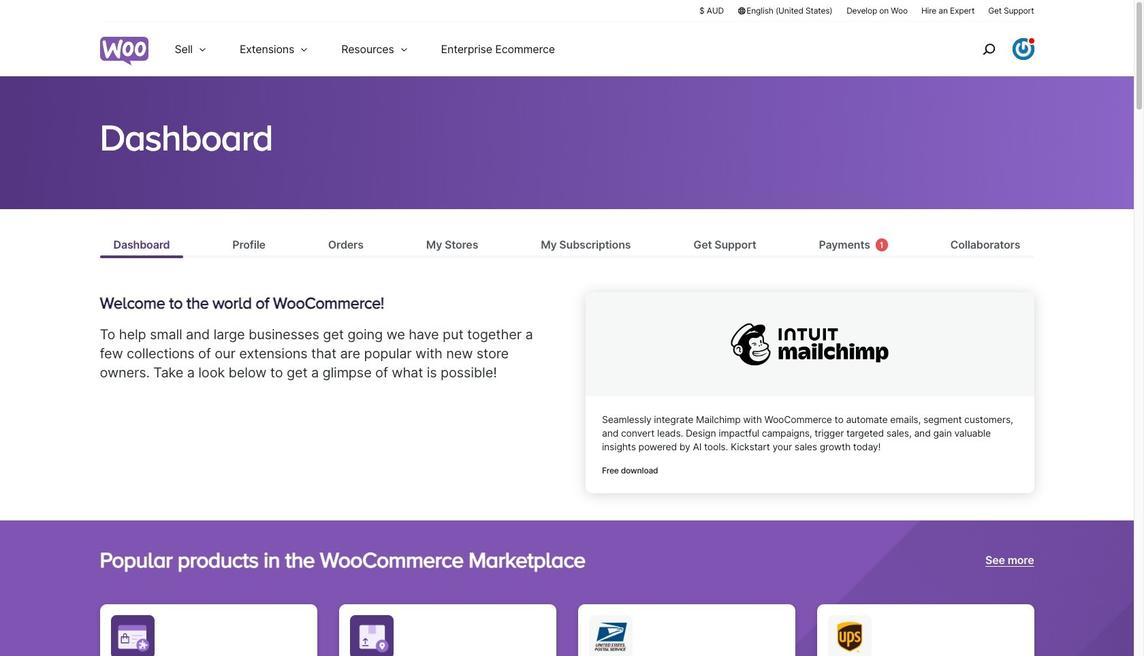 Task type: describe. For each thing, give the bounding box(es) containing it.
search image
[[978, 38, 1000, 60]]

service navigation menu element
[[953, 27, 1035, 71]]



Task type: vqa. For each thing, say whether or not it's contained in the screenshot.
customers,
no



Task type: locate. For each thing, give the bounding box(es) containing it.
open account menu image
[[1013, 38, 1035, 60]]



